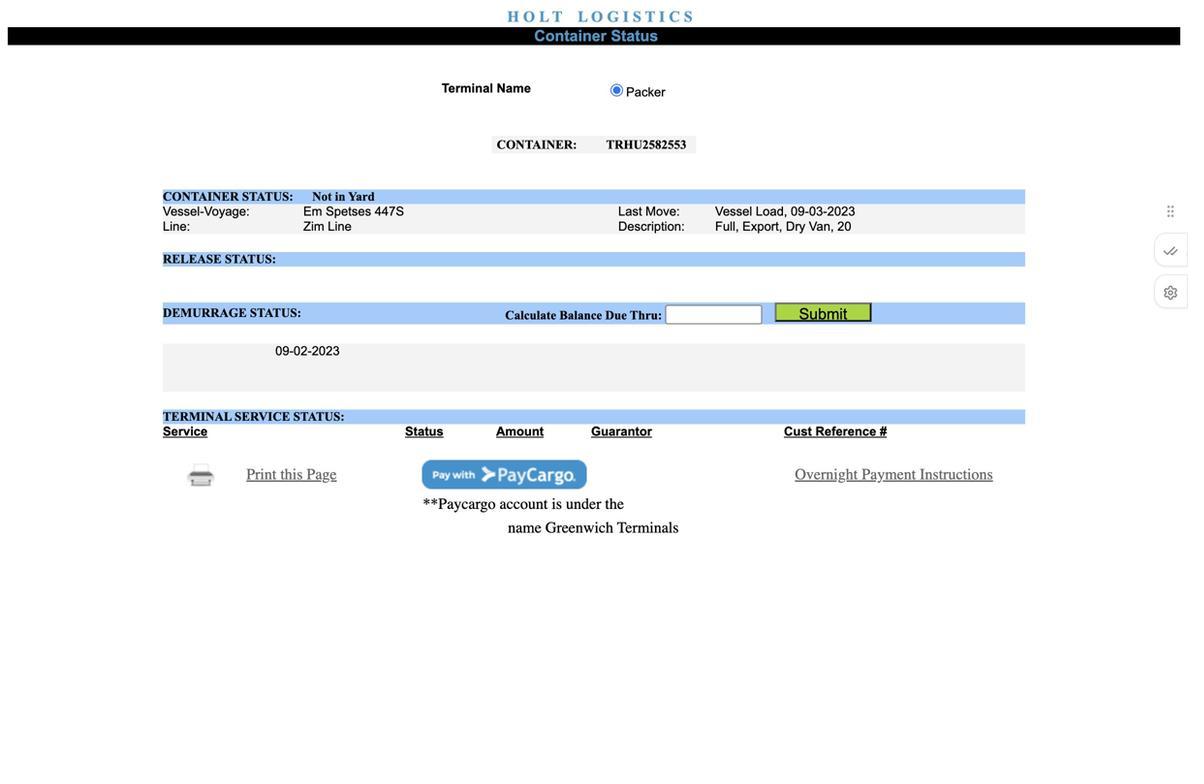 Task type: vqa. For each thing, say whether or not it's contained in the screenshot.
the 02-
yes



Task type: describe. For each thing, give the bounding box(es) containing it.
release
[[163, 252, 222, 266]]

name
[[508, 518, 542, 536]]

1 i from the left
[[623, 8, 629, 25]]

demurrage
[[163, 306, 247, 320]]

terminal
[[163, 409, 232, 423]]

packer
[[626, 85, 666, 99]]

h          o l t    l o g i s t i c s container          status
[[507, 8, 693, 45]]

balance
[[560, 308, 602, 322]]

container:
[[497, 137, 577, 151]]

status: for release
[[225, 252, 276, 266]]

2 i from the left
[[659, 8, 665, 25]]

print this page link
[[246, 465, 337, 483]]

load,
[[756, 204, 788, 219]]

due
[[605, 308, 627, 322]]

export,
[[743, 219, 783, 234]]

status: for demurrage
[[250, 306, 301, 320]]

g
[[607, 8, 619, 25]]

container
[[534, 27, 607, 45]]

20
[[838, 219, 852, 234]]

calculate balance due thru:
[[505, 308, 665, 322]]

03-
[[809, 204, 828, 219]]

service
[[163, 424, 208, 438]]

c
[[669, 8, 680, 25]]

move:
[[646, 204, 680, 219]]

name
[[497, 81, 531, 95]]

instructions
[[920, 465, 993, 483]]

vessel
[[716, 204, 753, 219]]

release status:
[[163, 252, 311, 266]]

#
[[880, 424, 887, 438]]

calculate
[[505, 308, 556, 322]]

vessel load, 09-03-2023
[[716, 204, 856, 219]]

service
[[235, 409, 290, 423]]

description:
[[619, 219, 685, 234]]

last move:
[[619, 204, 680, 219]]

container status:      not in yard
[[163, 190, 375, 204]]

page
[[307, 465, 337, 483]]

dry
[[786, 219, 806, 234]]

terminal
[[442, 81, 493, 95]]

**paycargo account is under the name greenwich terminals
[[423, 495, 679, 536]]

container
[[163, 190, 239, 204]]

cust reference #
[[784, 424, 887, 438]]

terminal service status:
[[163, 409, 354, 423]]

terminals
[[617, 518, 679, 536]]

**paycargo
[[423, 495, 496, 513]]

reference
[[816, 424, 877, 438]]

0 horizontal spatial status
[[405, 424, 444, 438]]



Task type: locate. For each thing, give the bounding box(es) containing it.
this
[[280, 465, 303, 483]]

demurrage status:
[[163, 306, 311, 320]]

status:
[[225, 252, 276, 266], [250, 306, 301, 320], [293, 409, 345, 423]]

account
[[500, 495, 548, 513]]

in
[[335, 190, 346, 204]]

status inside h          o l t    l o g i s t i c s container          status
[[611, 27, 659, 45]]

full,
[[716, 219, 739, 234]]

payment
[[862, 465, 916, 483]]

1 horizontal spatial 09-
[[791, 204, 809, 219]]

overnight payment instructions
[[795, 465, 993, 483]]

0 horizontal spatial 2023
[[312, 343, 340, 358]]

1 horizontal spatial o
[[591, 8, 603, 25]]

l
[[539, 8, 549, 25]]

0 vertical spatial status:
[[225, 252, 276, 266]]

em
[[303, 204, 322, 219]]

status down t
[[611, 27, 659, 45]]

1 horizontal spatial s
[[684, 8, 693, 25]]

yard
[[349, 190, 375, 204]]

0 horizontal spatial o
[[523, 8, 535, 25]]

0 horizontal spatial s
[[633, 8, 642, 25]]

447s
[[375, 204, 404, 219]]

em spetses 447s
[[303, 204, 404, 219]]

t
[[645, 8, 656, 25]]

spetses
[[326, 204, 371, 219]]

zim line
[[303, 219, 352, 234]]

t    l
[[552, 8, 588, 25]]

guarantor
[[591, 424, 652, 438]]

0 vertical spatial status
[[611, 27, 659, 45]]

s
[[633, 8, 642, 25], [684, 8, 693, 25]]

voyage:
[[204, 204, 250, 219]]

print
[[246, 465, 277, 483]]

line
[[328, 219, 352, 234]]

o left g
[[591, 8, 603, 25]]

trhu2582553
[[606, 137, 687, 151]]

09-
[[791, 204, 809, 219], [275, 343, 294, 358]]

0 horizontal spatial 09-
[[275, 343, 294, 358]]

h
[[507, 8, 519, 25]]

1 o from the left
[[523, 8, 535, 25]]

2 s from the left
[[684, 8, 693, 25]]

vessel-voyage:
[[163, 204, 250, 219]]

overnight
[[795, 465, 858, 483]]

s left t
[[633, 8, 642, 25]]

is
[[552, 495, 562, 513]]

2 vertical spatial status:
[[293, 409, 345, 423]]

print this page
[[246, 465, 337, 483]]

status: right service
[[293, 409, 345, 423]]

None submit
[[775, 302, 872, 322]]

09- up dry
[[791, 204, 809, 219]]

1 s from the left
[[633, 8, 642, 25]]

amount
[[496, 424, 544, 438]]

o
[[523, 8, 535, 25], [591, 8, 603, 25]]

1 horizontal spatial i
[[659, 8, 665, 25]]

i right t
[[659, 8, 665, 25]]

status up **paycargo
[[405, 424, 444, 438]]

0 vertical spatial 09-
[[791, 204, 809, 219]]

last
[[619, 204, 642, 219]]

1 vertical spatial status
[[405, 424, 444, 438]]

2 o from the left
[[591, 8, 603, 25]]

1 vertical spatial status:
[[250, 306, 301, 320]]

terminal name
[[442, 81, 531, 95]]

09- down demurrage status:
[[275, 343, 294, 358]]

2023 up 20
[[828, 204, 856, 219]]

0 vertical spatial 2023
[[828, 204, 856, 219]]

thru:
[[630, 308, 662, 322]]

09-02-2023
[[275, 343, 340, 358]]

i right g
[[623, 8, 629, 25]]

status
[[611, 27, 659, 45], [405, 424, 444, 438]]

van,
[[809, 219, 834, 234]]

zim
[[303, 219, 324, 234]]

cust
[[784, 424, 812, 438]]

not
[[312, 190, 332, 204]]

s right the c
[[684, 8, 693, 25]]

2023
[[828, 204, 856, 219], [312, 343, 340, 358]]

greenwich
[[546, 518, 614, 536]]

status: down voyage:
[[225, 252, 276, 266]]

i
[[623, 8, 629, 25], [659, 8, 665, 25]]

line:
[[163, 219, 190, 234]]

1 vertical spatial 09-
[[275, 343, 294, 358]]

o left l
[[523, 8, 535, 25]]

1 vertical spatial 2023
[[312, 343, 340, 358]]

None text field
[[665, 305, 762, 324]]

None radio
[[611, 84, 623, 96]]

1 horizontal spatial status
[[611, 27, 659, 45]]

0 horizontal spatial i
[[623, 8, 629, 25]]

2023 up terminal service status:
[[312, 343, 340, 358]]

full, export, dry van, 20
[[716, 219, 852, 234]]

1 horizontal spatial 2023
[[828, 204, 856, 219]]

the
[[605, 495, 624, 513]]

status: up 02-
[[250, 306, 301, 320]]

under
[[566, 495, 601, 513]]

overnight payment instructions link
[[795, 465, 993, 483]]

02-
[[294, 343, 312, 358]]

vessel-
[[163, 204, 204, 219]]



